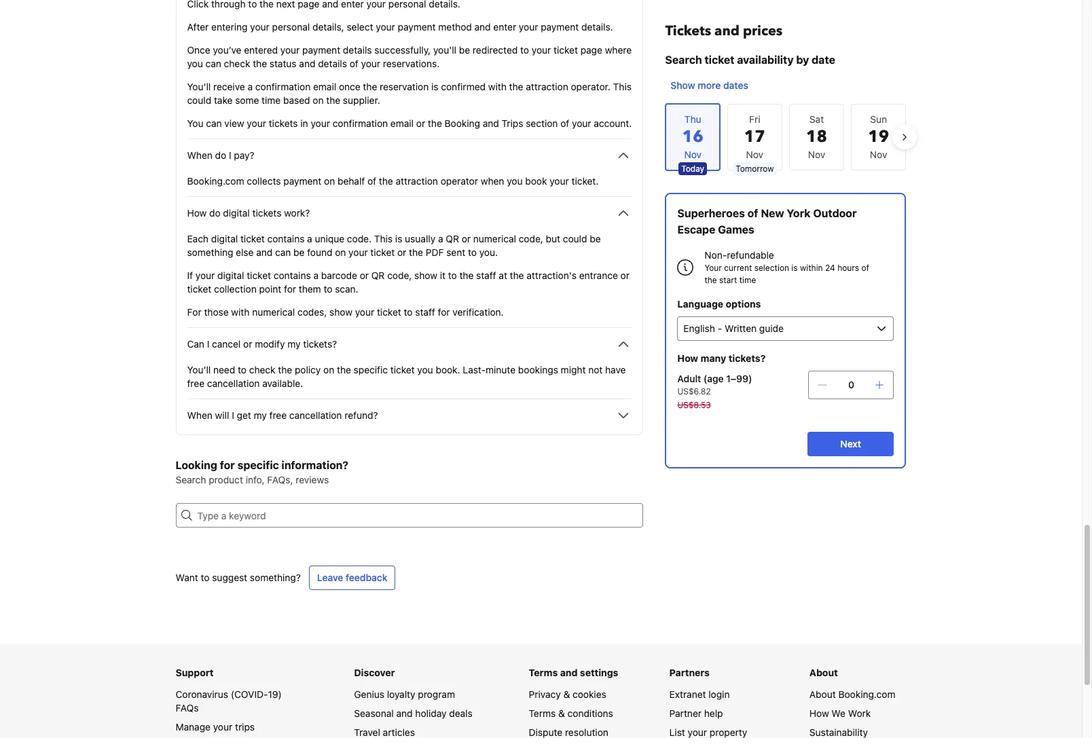 Task type: vqa. For each thing, say whether or not it's contained in the screenshot.


Task type: locate. For each thing, give the bounding box(es) containing it.
digital for do
[[223, 207, 250, 219]]

1 vertical spatial terms
[[529, 708, 556, 720]]

cancellation inside dropdown button
[[289, 410, 342, 421]]

1 vertical spatial check
[[249, 364, 276, 376]]

enter
[[494, 21, 517, 33]]

1 horizontal spatial email
[[391, 118, 414, 129]]

do inside "dropdown button"
[[209, 207, 221, 219]]

1 horizontal spatial with
[[488, 81, 507, 92]]

point
[[259, 283, 282, 295]]

search
[[666, 54, 702, 66], [176, 474, 206, 486]]

could down you'll
[[187, 94, 211, 106]]

the down your
[[705, 275, 717, 285]]

when
[[481, 175, 505, 187]]

the down usually
[[409, 247, 423, 258]]

1 horizontal spatial tickets?
[[729, 353, 766, 364]]

confirmation inside you'll receive a confirmation email once the reservation is confirmed with the attraction operator. this could take some time based on the supplier.
[[255, 81, 311, 92]]

leave feedback
[[317, 572, 388, 584]]

payment down details,
[[303, 44, 341, 56]]

date
[[812, 54, 836, 66]]

0 vertical spatial is
[[432, 81, 439, 92]]

the inside once you've entered your payment details successfully, you'll be redirected to your ticket page where you can check the status and details of your reservations.
[[253, 58, 267, 69]]

0 horizontal spatial search
[[176, 474, 206, 486]]

0 vertical spatial tickets
[[269, 118, 298, 129]]

or
[[416, 118, 426, 129], [462, 233, 471, 245], [398, 247, 407, 258], [360, 270, 369, 281], [621, 270, 630, 281], [243, 338, 252, 350]]

1 vertical spatial this
[[374, 233, 393, 245]]

do up something on the top
[[209, 207, 221, 219]]

partner help
[[670, 708, 723, 720]]

the right "it"
[[460, 270, 474, 281]]

contains down work?
[[267, 233, 305, 245]]

0 vertical spatial this
[[613, 81, 632, 92]]

your inside if your digital ticket contains a barcode or qr code, show it to the staff at the attraction's entrance or ticket collection point for them to scan.
[[196, 270, 215, 281]]

you inside you'll need to check the policy on the specific ticket you book. last-minute bookings might not have free cancellation available.
[[418, 364, 433, 376]]

to inside once you've entered your payment details successfully, you'll be redirected to your ticket page where you can check the status and details of your reservations.
[[521, 44, 529, 56]]

about
[[810, 667, 838, 679], [810, 689, 836, 701]]

search inside looking for specific information? search product info, faqs, reviews
[[176, 474, 206, 486]]

the down when do i pay? dropdown button
[[379, 175, 393, 187]]

partners
[[670, 667, 710, 679]]

about booking.com link
[[810, 689, 896, 701]]

code, left but
[[519, 233, 544, 245]]

1 horizontal spatial show
[[415, 270, 438, 281]]

1 about from the top
[[810, 667, 838, 679]]

2 terms from the top
[[529, 708, 556, 720]]

0 horizontal spatial numerical
[[252, 306, 295, 318]]

sun 19 nov
[[869, 113, 890, 160]]

1 vertical spatial cancellation
[[289, 410, 342, 421]]

redirected
[[473, 44, 518, 56]]

2 horizontal spatial be
[[590, 233, 601, 245]]

numerical down point
[[252, 306, 295, 318]]

1 horizontal spatial specific
[[354, 364, 388, 376]]

digital up else
[[223, 207, 250, 219]]

when for when will i get my free cancellation refund?
[[187, 410, 213, 421]]

1 horizontal spatial free
[[269, 410, 287, 421]]

0
[[849, 379, 855, 391]]

1 vertical spatial specific
[[238, 459, 279, 472]]

take
[[214, 94, 233, 106]]

seasonal and holiday deals link
[[354, 708, 473, 720]]

check up available.
[[249, 364, 276, 376]]

for left verification.
[[438, 306, 450, 318]]

if
[[187, 270, 193, 281]]

2 vertical spatial can
[[275, 247, 291, 258]]

0 horizontal spatial with
[[231, 306, 250, 318]]

codes,
[[298, 306, 327, 318]]

do inside dropdown button
[[215, 150, 226, 161]]

for right point
[[284, 283, 296, 295]]

adult
[[678, 373, 701, 385]]

nov for 19
[[870, 149, 888, 160]]

this right code. on the top left of the page
[[374, 233, 393, 245]]

staff
[[476, 270, 496, 281], [415, 306, 435, 318]]

show more dates button
[[666, 73, 754, 98]]

email inside you'll receive a confirmation email once the reservation is confirmed with the attraction operator. this could take some time based on the supplier.
[[313, 81, 337, 92]]

i right the will
[[232, 410, 234, 421]]

free inside when will i get my free cancellation refund? dropdown button
[[269, 410, 287, 421]]

and right status
[[299, 58, 316, 69]]

how left we
[[810, 708, 830, 720]]

adult (age 1–99) us$6.82
[[678, 373, 753, 397]]

1 horizontal spatial search
[[666, 54, 702, 66]]

booking.com
[[187, 175, 244, 187], [839, 689, 896, 701]]

0 vertical spatial numerical
[[474, 233, 516, 245]]

how inside "dropdown button"
[[187, 207, 207, 219]]

with right confirmed on the top left
[[488, 81, 507, 92]]

else
[[236, 247, 254, 258]]

1 horizontal spatial staff
[[476, 270, 496, 281]]

2 vertical spatial i
[[232, 410, 234, 421]]

i left "pay?"
[[229, 150, 231, 161]]

to right need
[[238, 364, 247, 376]]

0 horizontal spatial is
[[395, 233, 403, 245]]

can i cancel or modify my tickets?
[[187, 338, 337, 350]]

1 vertical spatial attraction
[[396, 175, 438, 187]]

0 vertical spatial digital
[[223, 207, 250, 219]]

digital inside if your digital ticket contains a barcode or qr code, show it to the staff at the attraction's entrance or ticket collection point for them to scan.
[[218, 270, 244, 281]]

1 vertical spatial about
[[810, 689, 836, 701]]

this inside you'll receive a confirmation email once the reservation is confirmed with the attraction operator. this could take some time based on the supplier.
[[613, 81, 632, 92]]

tickets inside "dropdown button"
[[252, 207, 282, 219]]

1 vertical spatial how
[[678, 353, 699, 364]]

0 vertical spatial email
[[313, 81, 337, 92]]

entered
[[244, 44, 278, 56]]

selection
[[755, 263, 790, 273]]

1 horizontal spatial attraction
[[526, 81, 569, 92]]

1 nov from the left
[[747, 149, 764, 160]]

0 vertical spatial be
[[459, 44, 470, 56]]

on inside you'll need to check the policy on the specific ticket you book. last-minute bookings might not have free cancellation available.
[[324, 364, 335, 376]]

0 vertical spatial do
[[215, 150, 226, 161]]

how do digital tickets work?
[[187, 207, 310, 219]]

this
[[613, 81, 632, 92], [374, 233, 393, 245]]

region
[[655, 98, 918, 177]]

1 horizontal spatial code,
[[519, 233, 544, 245]]

nov down 19
[[870, 149, 888, 160]]

0 vertical spatial tickets?
[[303, 338, 337, 350]]

0 horizontal spatial for
[[220, 459, 235, 472]]

1 horizontal spatial how
[[678, 353, 699, 364]]

to inside each digital ticket contains a unique code. this is usually a qr or numerical code, but could be something else and can be found on your ticket or the pdf sent to you.
[[468, 247, 477, 258]]

nov for 17
[[747, 149, 764, 160]]

at
[[499, 270, 508, 281]]

is inside non-refundable your current selection is within 24 hours of the start time
[[792, 263, 798, 273]]

login
[[709, 689, 730, 701]]

digital for your
[[218, 270, 244, 281]]

1 horizontal spatial nov
[[808, 149, 826, 160]]

a up found
[[307, 233, 312, 245]]

0 horizontal spatial be
[[294, 247, 305, 258]]

leave feedback button
[[309, 566, 396, 591]]

seasonal
[[354, 708, 394, 720]]

1 horizontal spatial i
[[229, 150, 231, 161]]

tickets? up policy
[[303, 338, 337, 350]]

hours
[[838, 263, 860, 273]]

method
[[439, 21, 472, 33]]

2 nov from the left
[[808, 149, 826, 160]]

1 vertical spatial tickets?
[[729, 353, 766, 364]]

to left you. on the top left of page
[[468, 247, 477, 258]]

1 horizontal spatial confirmation
[[333, 118, 388, 129]]

to inside you'll need to check the policy on the specific ticket you book. last-minute bookings might not have free cancellation available.
[[238, 364, 247, 376]]

the inside each digital ticket contains a unique code. this is usually a qr or numerical code, but could be something else and can be found on your ticket or the pdf sent to you.
[[409, 247, 423, 258]]

0 vertical spatial code,
[[519, 233, 544, 245]]

your right select
[[376, 21, 395, 33]]

1 vertical spatial &
[[559, 708, 565, 720]]

(age
[[704, 373, 724, 385]]

2 vertical spatial you
[[418, 364, 433, 376]]

something?
[[250, 572, 301, 584]]

0 horizontal spatial free
[[187, 378, 205, 389]]

Type a keyword field
[[192, 504, 644, 528]]

tickets left in
[[269, 118, 298, 129]]

1 vertical spatial booking.com
[[839, 689, 896, 701]]

feedback
[[346, 572, 388, 584]]

tomorrow
[[736, 164, 774, 174]]

is for this
[[395, 233, 403, 245]]

1–99)
[[727, 373, 753, 385]]

and left trips
[[483, 118, 499, 129]]

2 horizontal spatial is
[[792, 263, 798, 273]]

extranet login link
[[670, 689, 730, 701]]

tickets? up 1–99)
[[729, 353, 766, 364]]

could
[[187, 94, 211, 106], [563, 233, 587, 245]]

3 nov from the left
[[870, 149, 888, 160]]

or down usually
[[398, 247, 407, 258]]

you down once
[[187, 58, 203, 69]]

1 vertical spatial can
[[206, 118, 222, 129]]

check inside once you've entered your payment details successfully, you'll be redirected to your ticket page where you can check the status and details of your reservations.
[[224, 58, 250, 69]]

numerical
[[474, 233, 516, 245], [252, 306, 295, 318]]

1 vertical spatial could
[[563, 233, 587, 245]]

free down you'll
[[187, 378, 205, 389]]

confirmation
[[255, 81, 311, 92], [333, 118, 388, 129]]

manage
[[176, 722, 211, 733]]

time
[[262, 94, 281, 106], [740, 275, 757, 285]]

0 vertical spatial qr
[[446, 233, 459, 245]]

1 vertical spatial email
[[391, 118, 414, 129]]

1 vertical spatial confirmation
[[333, 118, 388, 129]]

0 vertical spatial contains
[[267, 233, 305, 245]]

code, inside if your digital ticket contains a barcode or qr code, show it to the staff at the attraction's entrance or ticket collection point for them to scan.
[[387, 270, 412, 281]]

terms up privacy on the bottom of page
[[529, 667, 558, 679]]

my
[[288, 338, 301, 350], [254, 410, 267, 421]]

need
[[213, 364, 235, 376]]

tickets?
[[303, 338, 337, 350], [729, 353, 766, 364]]

do left "pay?"
[[215, 150, 226, 161]]

attraction down when do i pay? dropdown button
[[396, 175, 438, 187]]

0 horizontal spatial staff
[[415, 306, 435, 318]]

status
[[270, 58, 297, 69]]

and left enter
[[475, 21, 491, 33]]

contains up them
[[274, 270, 311, 281]]

the right at
[[510, 270, 524, 281]]

is left usually
[[395, 233, 403, 245]]

numerical inside each digital ticket contains a unique code. this is usually a qr or numerical code, but could be something else and can be found on your ticket or the pdf sent to you.
[[474, 233, 516, 245]]

fri 17 nov tomorrow
[[736, 113, 774, 174]]

details up once
[[318, 58, 347, 69]]

nov inside the fri 17 nov tomorrow
[[747, 149, 764, 160]]

2 about from the top
[[810, 689, 836, 701]]

your
[[250, 21, 270, 33], [376, 21, 395, 33], [519, 21, 539, 33], [281, 44, 300, 56], [532, 44, 551, 56], [361, 58, 381, 69], [247, 118, 266, 129], [311, 118, 330, 129], [572, 118, 592, 129], [550, 175, 569, 187], [349, 247, 368, 258], [196, 270, 215, 281], [355, 306, 375, 318], [213, 722, 233, 733]]

1 terms from the top
[[529, 667, 558, 679]]

nov inside sat 18 nov
[[808, 149, 826, 160]]

digital inside each digital ticket contains a unique code. this is usually a qr or numerical code, but could be something else and can be found on your ticket or the pdf sent to you.
[[211, 233, 238, 245]]

can left found
[[275, 247, 291, 258]]

the down once
[[326, 94, 341, 106]]

booking.com up 'work'
[[839, 689, 896, 701]]

digital inside "dropdown button"
[[223, 207, 250, 219]]

for up product
[[220, 459, 235, 472]]

is inside you'll receive a confirmation email once the reservation is confirmed with the attraction operator. this could take some time based on the supplier.
[[432, 81, 439, 92]]

1 vertical spatial numerical
[[252, 306, 295, 318]]

attraction's
[[527, 270, 577, 281]]

2 vertical spatial digital
[[218, 270, 244, 281]]

you'll
[[187, 364, 211, 376]]

numerical up you. on the top left of page
[[474, 233, 516, 245]]

0 horizontal spatial nov
[[747, 149, 764, 160]]

1 vertical spatial time
[[740, 275, 757, 285]]

can inside once you've entered your payment details successfully, you'll be redirected to your ticket page where you can check the status and details of your reservations.
[[206, 58, 221, 69]]

0 vertical spatial specific
[[354, 364, 388, 376]]

1 vertical spatial my
[[254, 410, 267, 421]]

1 horizontal spatial time
[[740, 275, 757, 285]]

fri
[[750, 113, 761, 125]]

page
[[581, 44, 603, 56]]

your down code. on the top left of the page
[[349, 247, 368, 258]]

1 vertical spatial free
[[269, 410, 287, 421]]

specific up info,
[[238, 459, 279, 472]]

1 vertical spatial qr
[[372, 270, 385, 281]]

tickets left work?
[[252, 207, 282, 219]]

0 vertical spatial about
[[810, 667, 838, 679]]

the down entered at top
[[253, 58, 267, 69]]

can inside each digital ticket contains a unique code. this is usually a qr or numerical code, but could be something else and can be found on your ticket or the pdf sent to you.
[[275, 247, 291, 258]]

a up them
[[314, 270, 319, 281]]

terms for terms & conditions
[[529, 708, 556, 720]]

ticket down if your digital ticket contains a barcode or qr code, show it to the staff at the attraction's entrance or ticket collection point for them to scan.
[[377, 306, 401, 318]]

0 vertical spatial details
[[343, 44, 372, 56]]

show inside if your digital ticket contains a barcode or qr code, show it to the staff at the attraction's entrance or ticket collection point for them to scan.
[[415, 270, 438, 281]]

time right some
[[262, 94, 281, 106]]

the
[[253, 58, 267, 69], [363, 81, 377, 92], [509, 81, 524, 92], [326, 94, 341, 106], [428, 118, 442, 129], [379, 175, 393, 187], [409, 247, 423, 258], [460, 270, 474, 281], [510, 270, 524, 281], [705, 275, 717, 285], [278, 364, 292, 376], [337, 364, 351, 376]]

a inside if your digital ticket contains a barcode or qr code, show it to the staff at the attraction's entrance or ticket collection point for them to scan.
[[314, 270, 319, 281]]

you can view your tickets in your confirmation email or the booking and trips section of your account.
[[187, 118, 632, 129]]

the inside non-refundable your current selection is within 24 hours of the start time
[[705, 275, 717, 285]]

supplier.
[[343, 94, 380, 106]]

ticket down the can i cancel or modify my tickets? dropdown button
[[391, 364, 415, 376]]

coronavirus (covid-19) faqs
[[176, 689, 282, 714]]

to right redirected
[[521, 44, 529, 56]]

booking.com down when do i pay?
[[187, 175, 244, 187]]

0 horizontal spatial code,
[[387, 270, 412, 281]]

search up the show
[[666, 54, 702, 66]]

qr down each digital ticket contains a unique code. this is usually a qr or numerical code, but could be something else and can be found on your ticket or the pdf sent to you.
[[372, 270, 385, 281]]

the left "booking"
[[428, 118, 442, 129]]

be inside once you've entered your payment details successfully, you'll be redirected to your ticket page where you can check the status and details of your reservations.
[[459, 44, 470, 56]]

2 vertical spatial is
[[792, 263, 798, 273]]

1 vertical spatial code,
[[387, 270, 412, 281]]

i right can
[[207, 338, 210, 350]]

1 horizontal spatial cancellation
[[289, 410, 342, 421]]

the up trips
[[509, 81, 524, 92]]

of inside 'superheroes of new york outdoor escape games'
[[748, 207, 759, 219]]

availability
[[738, 54, 794, 66]]

those
[[204, 306, 229, 318]]

email
[[313, 81, 337, 92], [391, 118, 414, 129]]

and
[[475, 21, 491, 33], [715, 22, 740, 40], [299, 58, 316, 69], [483, 118, 499, 129], [256, 247, 273, 258], [560, 667, 578, 679], [397, 708, 413, 720]]

can
[[206, 58, 221, 69], [206, 118, 222, 129], [275, 247, 291, 258]]

& for terms
[[559, 708, 565, 720]]

1 when from the top
[[187, 150, 213, 161]]

cancellation down need
[[207, 378, 260, 389]]

extranet login
[[670, 689, 730, 701]]

1 vertical spatial is
[[395, 233, 403, 245]]

check down you've
[[224, 58, 250, 69]]

2 when from the top
[[187, 410, 213, 421]]

on right policy
[[324, 364, 335, 376]]

0 vertical spatial with
[[488, 81, 507, 92]]

do for how
[[209, 207, 221, 219]]

18
[[807, 126, 828, 148]]

0 horizontal spatial time
[[262, 94, 281, 106]]

0 vertical spatial time
[[262, 94, 281, 106]]

1 horizontal spatial is
[[432, 81, 439, 92]]

tickets
[[269, 118, 298, 129], [252, 207, 282, 219]]

terms
[[529, 667, 558, 679], [529, 708, 556, 720]]

specific down the can i cancel or modify my tickets? dropdown button
[[354, 364, 388, 376]]

could inside each digital ticket contains a unique code. this is usually a qr or numerical code, but could be something else and can be found on your ticket or the pdf sent to you.
[[563, 233, 587, 245]]

ticket
[[554, 44, 578, 56], [705, 54, 735, 66], [241, 233, 265, 245], [371, 247, 395, 258], [247, 270, 271, 281], [187, 283, 212, 295], [377, 306, 401, 318], [391, 364, 415, 376]]

scan.
[[335, 283, 359, 295]]

0 vertical spatial you
[[187, 58, 203, 69]]

book.
[[436, 364, 461, 376]]

ticket inside you'll need to check the policy on the specific ticket you book. last-minute bookings might not have free cancellation available.
[[391, 364, 415, 376]]

of left the new
[[748, 207, 759, 219]]

when do i pay? button
[[187, 147, 632, 164]]

about for about booking.com
[[810, 689, 836, 701]]

is inside each digital ticket contains a unique code. this is usually a qr or numerical code, but could be something else and can be found on your ticket or the pdf sent to you.
[[395, 233, 403, 245]]

how up each
[[187, 207, 207, 219]]

0 vertical spatial how
[[187, 207, 207, 219]]

a up some
[[248, 81, 253, 92]]

of inside non-refundable your current selection is within 24 hours of the start time
[[862, 263, 870, 273]]

time down current
[[740, 275, 757, 285]]

and right else
[[256, 247, 273, 258]]

1 horizontal spatial for
[[284, 283, 296, 295]]

& up terms & conditions
[[564, 689, 570, 701]]

terms & conditions link
[[529, 708, 614, 720]]

1 vertical spatial with
[[231, 306, 250, 318]]

i for do
[[229, 150, 231, 161]]

2 horizontal spatial how
[[810, 708, 830, 720]]

0 horizontal spatial email
[[313, 81, 337, 92]]

show
[[415, 270, 438, 281], [330, 306, 353, 318]]

can right you
[[206, 118, 222, 129]]

& down privacy & cookies
[[559, 708, 565, 720]]

to right want
[[201, 572, 210, 584]]

nov inside sun 19 nov
[[870, 149, 888, 160]]

1 vertical spatial when
[[187, 410, 213, 421]]

specific inside looking for specific information? search product info, faqs, reviews
[[238, 459, 279, 472]]

next
[[841, 438, 862, 450]]

partner
[[670, 708, 702, 720]]

or up sent
[[462, 233, 471, 245]]

0 vertical spatial could
[[187, 94, 211, 106]]

0 horizontal spatial could
[[187, 94, 211, 106]]

1 vertical spatial tickets
[[252, 207, 282, 219]]

1 horizontal spatial you
[[418, 364, 433, 376]]

not
[[589, 364, 603, 376]]

select
[[347, 21, 373, 33]]

ticket down code. on the top left of the page
[[371, 247, 395, 258]]

once you've entered your payment details successfully, you'll be redirected to your ticket page where you can check the status and details of your reservations.
[[187, 44, 632, 69]]

0 horizontal spatial you
[[187, 58, 203, 69]]

this right operator.
[[613, 81, 632, 92]]

0 vertical spatial cancellation
[[207, 378, 260, 389]]

nov up tomorrow
[[747, 149, 764, 160]]

your right book
[[550, 175, 569, 187]]

of up once
[[350, 58, 359, 69]]

2 horizontal spatial you
[[507, 175, 523, 187]]

specific inside you'll need to check the policy on the specific ticket you book. last-minute bookings might not have free cancellation available.
[[354, 364, 388, 376]]

0 horizontal spatial specific
[[238, 459, 279, 472]]

contains inside each digital ticket contains a unique code. this is usually a qr or numerical code, but could be something else and can be found on your ticket or the pdf sent to you.
[[267, 233, 305, 245]]

0 vertical spatial when
[[187, 150, 213, 161]]

of right hours
[[862, 263, 870, 273]]

you inside once you've entered your payment details successfully, you'll be redirected to your ticket page where you can check the status and details of your reservations.
[[187, 58, 203, 69]]

contains
[[267, 233, 305, 245], [274, 270, 311, 281]]

deals
[[449, 708, 473, 720]]

0 vertical spatial i
[[229, 150, 231, 161]]

your right if
[[196, 270, 215, 281]]

1 horizontal spatial this
[[613, 81, 632, 92]]

1 horizontal spatial numerical
[[474, 233, 516, 245]]



Task type: describe. For each thing, give the bounding box(es) containing it.
or right barcode
[[360, 270, 369, 281]]

with inside you'll receive a confirmation email once the reservation is confirmed with the attraction operator. this could take some time based on the supplier.
[[488, 81, 507, 92]]

payment left the 'details.'
[[541, 21, 579, 33]]

reviews
[[296, 474, 329, 486]]

sent
[[447, 247, 466, 258]]

tickets
[[666, 22, 712, 40]]

a inside you'll receive a confirmation email once the reservation is confirmed with the attraction operator. this could take some time based on the supplier.
[[248, 81, 253, 92]]

once
[[187, 44, 210, 56]]

& for privacy
[[564, 689, 570, 701]]

partner help link
[[670, 708, 723, 720]]

1 vertical spatial for
[[438, 306, 450, 318]]

2 vertical spatial be
[[294, 247, 305, 258]]

the up available.
[[278, 364, 292, 376]]

verification.
[[453, 306, 504, 318]]

and left prices
[[715, 22, 740, 40]]

payment inside once you've entered your payment details successfully, you'll be redirected to your ticket page where you can check the status and details of your reservations.
[[303, 44, 341, 56]]

i for will
[[232, 410, 234, 421]]

you.
[[480, 247, 498, 258]]

staff inside if your digital ticket contains a barcode or qr code, show it to the staff at the attraction's entrance or ticket collection point for them to scan.
[[476, 270, 496, 281]]

prices
[[743, 22, 783, 40]]

my inside when will i get my free cancellation refund? dropdown button
[[254, 410, 267, 421]]

tickets? inside dropdown button
[[303, 338, 337, 350]]

how for how many tickets?
[[678, 353, 699, 364]]

19)
[[268, 689, 282, 701]]

us$6.82
[[678, 387, 711, 397]]

coronavirus (covid-19) faqs link
[[176, 689, 282, 714]]

based
[[283, 94, 310, 106]]

1 horizontal spatial booking.com
[[839, 689, 896, 701]]

attraction inside you'll receive a confirmation email once the reservation is confirmed with the attraction operator. this could take some time based on the supplier.
[[526, 81, 569, 92]]

for inside if your digital ticket contains a barcode or qr code, show it to the staff at the attraction's entrance or ticket collection point for them to scan.
[[284, 283, 296, 295]]

refundable
[[727, 249, 775, 261]]

ticket up show more dates
[[705, 54, 735, 66]]

how for how do digital tickets work?
[[187, 207, 207, 219]]

your inside each digital ticket contains a unique code. this is usually a qr or numerical code, but could be something else and can be found on your ticket or the pdf sent to you.
[[349, 247, 368, 258]]

0 horizontal spatial show
[[330, 306, 353, 318]]

0 vertical spatial booking.com
[[187, 175, 244, 187]]

contains inside if your digital ticket contains a barcode or qr code, show it to the staff at the attraction's entrance or ticket collection point for them to scan.
[[274, 270, 311, 281]]

booking.com collects payment on behalf of the attraction operator when you book your ticket.
[[187, 175, 599, 187]]

ticket.
[[572, 175, 599, 187]]

many
[[701, 353, 727, 364]]

you'll
[[434, 44, 457, 56]]

region containing 17
[[655, 98, 918, 177]]

bookings
[[518, 364, 559, 376]]

privacy & cookies
[[529, 689, 607, 701]]

by
[[797, 54, 810, 66]]

(covid-
[[231, 689, 268, 701]]

faqs,
[[267, 474, 293, 486]]

how we work link
[[810, 708, 871, 720]]

collection
[[214, 283, 257, 295]]

cancellation inside you'll need to check the policy on the specific ticket you book. last-minute bookings might not have free cancellation available.
[[207, 378, 260, 389]]

unique
[[315, 233, 345, 245]]

and inside each digital ticket contains a unique code. this is usually a qr or numerical code, but could be something else and can be found on your ticket or the pdf sent to you.
[[256, 247, 273, 258]]

code, inside each digital ticket contains a unique code. this is usually a qr or numerical code, but could be something else and can be found on your ticket or the pdf sent to you.
[[519, 233, 544, 245]]

your right view
[[247, 118, 266, 129]]

barcode
[[321, 270, 357, 281]]

your right redirected
[[532, 44, 551, 56]]

your left trips
[[213, 722, 233, 733]]

non-refundable your current selection is within 24 hours of the start time
[[705, 249, 870, 285]]

0 horizontal spatial attraction
[[396, 175, 438, 187]]

get
[[237, 410, 251, 421]]

payment up successfully,
[[398, 21, 436, 33]]

outdoor
[[814, 207, 857, 219]]

coronavirus
[[176, 689, 228, 701]]

qr inside if your digital ticket contains a barcode or qr code, show it to the staff at the attraction's entrance or ticket collection point for them to scan.
[[372, 270, 385, 281]]

about for about
[[810, 667, 838, 679]]

your right enter
[[519, 21, 539, 33]]

sat
[[810, 113, 824, 125]]

or right "entrance"
[[621, 270, 630, 281]]

a up pdf
[[438, 233, 443, 245]]

holiday
[[415, 708, 447, 720]]

genius loyalty program
[[354, 689, 455, 701]]

or inside dropdown button
[[243, 338, 252, 350]]

1 vertical spatial i
[[207, 338, 210, 350]]

collects
[[247, 175, 281, 187]]

qr inside each digital ticket contains a unique code. this is usually a qr or numerical code, but could be something else and can be found on your ticket or the pdf sent to you.
[[446, 233, 459, 245]]

we
[[832, 708, 846, 720]]

check inside you'll need to check the policy on the specific ticket you book. last-minute bookings might not have free cancellation available.
[[249, 364, 276, 376]]

of inside once you've entered your payment details successfully, you'll be redirected to your ticket page where you can check the status and details of your reservations.
[[350, 58, 359, 69]]

modify
[[255, 338, 285, 350]]

and down genius loyalty program link
[[397, 708, 413, 720]]

for those with numerical codes, show your ticket to staff for verification.
[[187, 306, 504, 318]]

how do digital tickets work? button
[[187, 205, 632, 222]]

suggest
[[212, 572, 247, 584]]

if your digital ticket contains a barcode or qr code, show it to the staff at the attraction's entrance or ticket collection point for them to scan.
[[187, 270, 630, 295]]

how do digital tickets work? element
[[187, 222, 632, 319]]

ticket up point
[[247, 270, 271, 281]]

your down scan.
[[355, 306, 375, 318]]

on inside you'll receive a confirmation email once the reservation is confirmed with the attraction operator. this could take some time based on the supplier.
[[313, 94, 324, 106]]

do for when
[[215, 150, 226, 161]]

work?
[[284, 207, 310, 219]]

dates
[[724, 80, 749, 91]]

york
[[787, 207, 811, 219]]

1 vertical spatial details
[[318, 58, 347, 69]]

each digital ticket contains a unique code. this is usually a qr or numerical code, but could be something else and can be found on your ticket or the pdf sent to you.
[[187, 233, 601, 258]]

time inside non-refundable your current selection is within 24 hours of the start time
[[740, 275, 757, 285]]

nov for 18
[[808, 149, 826, 160]]

entrance
[[579, 270, 618, 281]]

pdf
[[426, 247, 444, 258]]

or down you'll receive a confirmation email once the reservation is confirmed with the attraction operator. this could take some time based on the supplier.
[[416, 118, 426, 129]]

free inside you'll need to check the policy on the specific ticket you book. last-minute bookings might not have free cancellation available.
[[187, 378, 205, 389]]

to down if your digital ticket contains a barcode or qr code, show it to the staff at the attraction's entrance or ticket collection point for them to scan.
[[404, 306, 413, 318]]

extranet
[[670, 689, 706, 701]]

of right 'behalf'
[[368, 175, 377, 187]]

and inside once you've entered your payment details successfully, you'll be redirected to your ticket page where you can check the status and details of your reservations.
[[299, 58, 316, 69]]

to right "it"
[[448, 270, 457, 281]]

when for when do i pay?
[[187, 150, 213, 161]]

have
[[606, 364, 626, 376]]

it
[[440, 270, 446, 281]]

could inside you'll receive a confirmation email once the reservation is confirmed with the attraction operator. this could take some time based on the supplier.
[[187, 94, 211, 106]]

the right policy
[[337, 364, 351, 376]]

time inside you'll receive a confirmation email once the reservation is confirmed with the attraction operator. this could take some time based on the supplier.
[[262, 94, 281, 106]]

found
[[307, 247, 333, 258]]

is for reservation
[[432, 81, 439, 92]]

and up privacy & cookies
[[560, 667, 578, 679]]

terms & conditions
[[529, 708, 614, 720]]

after entering your personal details, select your payment method and enter your payment details.
[[187, 21, 613, 33]]

faqs
[[176, 703, 199, 714]]

can i cancel or modify my tickets? button
[[187, 336, 632, 353]]

ticket up else
[[241, 233, 265, 245]]

for inside looking for specific information? search product info, faqs, reviews
[[220, 459, 235, 472]]

terms for terms and settings
[[529, 667, 558, 679]]

your right in
[[311, 118, 330, 129]]

entering
[[211, 21, 248, 33]]

you for booking.com collects payment on behalf of the attraction operator when you book your ticket.
[[507, 175, 523, 187]]

code.
[[347, 233, 372, 245]]

show more dates
[[671, 80, 749, 91]]

escape
[[678, 224, 716, 236]]

your up entered at top
[[250, 21, 270, 33]]

to down barcode
[[324, 283, 333, 295]]

reservation
[[380, 81, 429, 92]]

operator
[[441, 175, 478, 187]]

on inside each digital ticket contains a unique code. this is usually a qr or numerical code, but could be something else and can be found on your ticket or the pdf sent to you.
[[335, 247, 346, 258]]

the up supplier.
[[363, 81, 377, 92]]

1 vertical spatial staff
[[415, 306, 435, 318]]

your down successfully,
[[361, 58, 381, 69]]

personal
[[272, 21, 310, 33]]

start
[[720, 275, 738, 285]]

program
[[418, 689, 455, 701]]

search ticket availability by date
[[666, 54, 836, 66]]

view
[[224, 118, 244, 129]]

cookies
[[573, 689, 607, 701]]

you for you'll need to check the policy on the specific ticket you book. last-minute bookings might not have free cancellation available.
[[418, 364, 433, 376]]

will
[[215, 410, 229, 421]]

superheroes
[[678, 207, 745, 219]]

ticket down if
[[187, 283, 212, 295]]

your up status
[[281, 44, 300, 56]]

trips
[[502, 118, 524, 129]]

17
[[745, 126, 766, 148]]

info,
[[246, 474, 265, 486]]

on left 'behalf'
[[324, 175, 335, 187]]

confirmed
[[441, 81, 486, 92]]

how for how we work
[[810, 708, 830, 720]]

19
[[869, 126, 890, 148]]

current
[[725, 263, 752, 273]]

booking
[[445, 118, 480, 129]]

1 vertical spatial be
[[590, 233, 601, 245]]

about booking.com
[[810, 689, 896, 701]]

this inside each digital ticket contains a unique code. this is usually a qr or numerical code, but could be something else and can be found on your ticket or the pdf sent to you.
[[374, 233, 393, 245]]

might
[[561, 364, 586, 376]]

usually
[[405, 233, 436, 245]]

ticket inside once you've entered your payment details successfully, you'll be redirected to your ticket page where you can check the status and details of your reservations.
[[554, 44, 578, 56]]

reservations.
[[383, 58, 440, 69]]

details,
[[313, 21, 344, 33]]

your left the account.
[[572, 118, 592, 129]]

my inside the can i cancel or modify my tickets? dropdown button
[[288, 338, 301, 350]]

payment up work?
[[284, 175, 322, 187]]

new
[[761, 207, 785, 219]]

looking for specific information? search product info, faqs, reviews
[[176, 459, 349, 486]]

of right section
[[561, 118, 570, 129]]

with inside how do digital tickets work? element
[[231, 306, 250, 318]]



